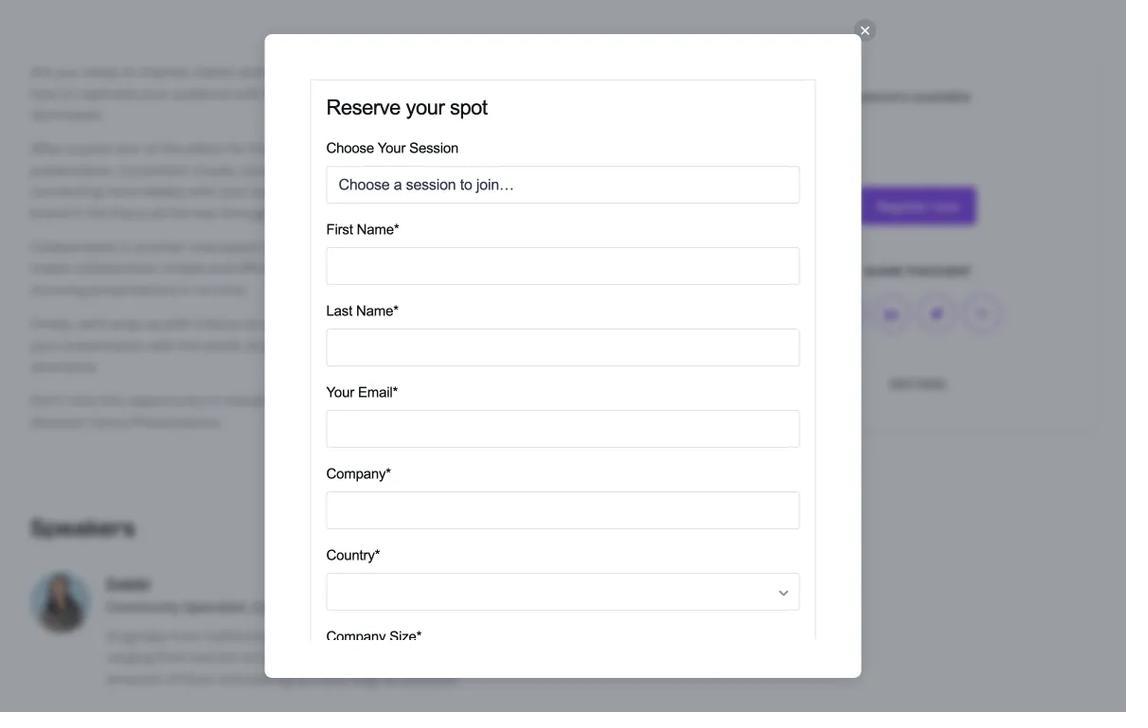 Task type: describe. For each thing, give the bounding box(es) containing it.
the right 'all'
[[168, 203, 189, 221]]

alongside
[[378, 84, 439, 102]]

you right are
[[56, 63, 79, 81]]

techniques.
[[30, 105, 105, 123]]

your inside are you ready to impress clients and colleagues with canva presentations? this webinar will show you how to captivate your audience with cinematic visuals alongside tried-and-true presentation techniques.
[[140, 84, 170, 102]]

aspect
[[219, 238, 262, 256]]

you inside after a quick tour of the editor for those new to canva, we'll jump into the art of branding your presentation. consistent visuals, tone, and messaging are key to building brand consistency and connecting more deeply with your audience in a presentation. so we'll show you how to keep your brand in the focus all the way through.
[[516, 182, 540, 200]]

you inside collaboration is another vital aspect we'll explore. designing alone can be intimidating, but canva makes collaboration simple and efficient. we'll show you how to rally your entire team and create stunning presentations in no time.
[[365, 259, 389, 277]]

captivate
[[77, 84, 137, 102]]

don't miss this opportunity to elevate your presentation skills. register now to secure your spot and discover canva presentations.
[[30, 392, 668, 431]]

of left food,
[[165, 669, 179, 687]]

presentations?
[[411, 63, 506, 81]]

worked
[[341, 627, 387, 645]]

jump
[[415, 140, 447, 158]]

free
[[800, 145, 828, 163]]

finally, we'll wrap up with a focus on presenting with confidence. we'll explore how you can share your presentation with the world, ensuring you're equipped to present your work with poise and assurance.
[[30, 315, 648, 375]]

confidence.
[[367, 315, 441, 333]]

presentations
[[89, 280, 178, 298]]

all
[[150, 203, 165, 221]]

explore.
[[298, 238, 349, 256]]

canva,
[[336, 140, 379, 158]]

up
[[145, 315, 161, 333]]

designing
[[352, 238, 414, 256]]

now
[[486, 392, 513, 410]]

tourism
[[191, 648, 240, 666]]

to left the elevate
[[208, 392, 222, 410]]

skills.
[[393, 392, 428, 410]]

she
[[403, 648, 426, 666]]

eating
[[560, 648, 600, 666]]

tried-
[[442, 84, 478, 102]]

show inside after a quick tour of the editor for those new to canva, we'll jump into the art of branding your presentation. consistent visuals, tone, and messaging are key to building brand consistency and connecting more deeply with your audience in a presentation. so we'll show you how to keep your brand in the focus all the way through.
[[480, 182, 513, 200]]

opportunity
[[128, 392, 205, 410]]

canva inside don't miss this opportunity to elevate your presentation skills. register now to secure your spot and discover canva presentations.
[[88, 413, 128, 431]]

way
[[193, 203, 218, 221]]

so
[[428, 182, 444, 200]]

we'll inside collaboration is another vital aspect we'll explore. designing alone can be intimidating, but canva makes collaboration simple and efficient. we'll show you how to rally your entire team and create stunning presentations in no time.
[[295, 259, 326, 277]]

around
[[391, 627, 436, 645]]

how inside are you ready to impress clients and colleagues with canva presentations? this webinar will show you how to captivate your audience with cinematic visuals alongside tried-and-true presentation techniques.
[[30, 84, 57, 102]]

the down more
[[87, 203, 108, 221]]

and down new
[[277, 161, 302, 179]]

be inside collaboration is another vital aspect we'll explore. designing alone can be intimidating, but canva makes collaboration simple and efficient. we'll show you how to rally your entire team and create stunning presentations in no time.
[[482, 238, 498, 256]]

connecting
[[30, 182, 102, 200]]

focus inside finally, we'll wrap up with a focus on presenting with confidence. we'll explore how you can share your presentation with the world, ensuring you're equipped to present your work with poise and assurance.
[[206, 315, 241, 333]]

keep
[[590, 182, 620, 200]]

spot
[[611, 392, 640, 410]]

and inside are you ready to impress clients and colleagues with canva presentations? this webinar will show you how to captivate your audience with cinematic visuals alongside tried-and-true presentation techniques.
[[238, 63, 263, 81]]

show inside are you ready to impress clients and colleagues with canva presentations? this webinar will show you how to captivate your audience with cinematic visuals alongside tried-and-true presentation techniques.
[[618, 63, 651, 81]]

focus inside after a quick tour of the editor for those new to canva, we'll jump into the art of branding your presentation. consistent visuals, tone, and messaging are key to building brand consistency and connecting more deeply with your audience in a presentation. so we'll show you how to keep your brand in the focus all the way through.
[[111, 203, 146, 221]]

your down finally,
[[30, 336, 60, 354]]

event
[[934, 264, 971, 280]]

vital
[[188, 238, 216, 256]]

to right new
[[319, 140, 332, 158]]

share
[[612, 315, 648, 333]]

for
[[228, 140, 247, 158]]

visuals,
[[191, 161, 238, 179]]

entire
[[503, 259, 541, 277]]

you inside finally, we'll wrap up with a focus on presenting with confidence. we'll explore how you can share your presentation with the world, ensuring you're equipped to present your work with poise and assurance.
[[559, 315, 583, 333]]

present
[[429, 336, 479, 354]]

are
[[375, 161, 395, 179]]

debbi inside debbi community specialist, canva
[[106, 574, 150, 595]]

we'll inside collaboration is another vital aspect we'll explore. designing alone can be intimidating, but canva makes collaboration simple and efficient. we'll show you how to rally your entire team and create stunning presentations in no time.
[[266, 238, 294, 256]]

to right "now"
[[516, 392, 530, 410]]

work,
[[366, 648, 400, 666]]

ensuring
[[247, 336, 302, 354]]

get help
[[889, 373, 946, 391]]

visuals
[[331, 84, 375, 102]]

you're
[[305, 336, 345, 354]]

your left spot
[[579, 392, 608, 410]]

originally
[[106, 627, 167, 645]]

we'll inside finally, we'll wrap up with a focus on presenting with confidence. we'll explore how you can share your presentation with the world, ensuring you're equipped to present your work with poise and assurance.
[[78, 315, 107, 333]]

colleagues
[[266, 63, 334, 81]]

elevate
[[225, 392, 272, 410]]

and up time.
[[208, 259, 232, 277]]

to down 'consistency'
[[573, 182, 587, 200]]

and inside originally from california, debbi has worked around the globe in varying industries ranging from tourism to tech. outside of work, she can be found hiking, eating copious amounts of food, and patting as many dogs as possible.
[[219, 669, 243, 687]]

a inside finally, we'll wrap up with a focus on presenting with confidence. we'll explore how you can share your presentation with the world, ensuring you're equipped to present your work with poise and assurance.
[[195, 315, 203, 333]]

0 horizontal spatial a
[[66, 140, 74, 158]]

globe
[[464, 627, 500, 645]]

collaboration
[[74, 259, 160, 277]]

we'll inside finally, we'll wrap up with a focus on presenting with confidence. we'll explore how you can share your presentation with the world, ensuring you're equipped to present your work with poise and assurance.
[[444, 315, 475, 333]]

explore
[[478, 315, 526, 333]]

in down the messaging
[[313, 182, 325, 200]]

1 as from the left
[[295, 669, 309, 687]]

1 horizontal spatial this
[[906, 264, 932, 280]]

efficient.
[[236, 259, 292, 277]]

of right the art
[[525, 140, 538, 158]]

quick
[[77, 140, 111, 158]]

true
[[507, 84, 534, 102]]

after
[[30, 140, 63, 158]]

your inside collaboration is another vital aspect we'll explore. designing alone can be intimidating, but canva makes collaboration simple and efficient. we'll show you how to rally your entire team and create stunning presentations in no time.
[[470, 259, 500, 277]]

online
[[800, 116, 842, 134]]

originally from california, debbi has worked around the globe in varying industries ranging from tourism to tech. outside of work, she can be found hiking, eating copious amounts of food, and patting as many dogs as possible.
[[106, 627, 653, 687]]

key
[[399, 161, 420, 179]]

many
[[312, 669, 348, 687]]

patting
[[246, 669, 292, 687]]

your up 'through.' at the left top of page
[[219, 182, 249, 200]]

debbi inside originally from california, debbi has worked around the globe in varying industries ranging from tourism to tech. outside of work, she can be found hiking, eating copious amounts of food, and patting as many dogs as possible.
[[274, 627, 312, 645]]

debbi community specialist, canva
[[106, 574, 293, 616]]

in down connecting
[[72, 203, 83, 221]]

branding
[[541, 140, 599, 158]]

0 vertical spatial we'll
[[382, 140, 411, 158]]

and up keep
[[616, 161, 640, 179]]

rally
[[439, 259, 467, 277]]

collaboration is another vital aspect we'll explore. designing alone can be intimidating, but canva makes collaboration simple and efficient. we'll show you how to rally your entire team and create stunning presentations in no time.
[[30, 238, 650, 298]]

how inside collaboration is another vital aspect we'll explore. designing alone can be intimidating, but canva makes collaboration simple and efficient. we'll show you how to rally your entire team and create stunning presentations in no time.
[[392, 259, 419, 277]]

1 horizontal spatial we'll
[[447, 182, 476, 200]]

with down clients
[[234, 84, 262, 102]]

audience inside after a quick tour of the editor for those new to canva, we'll jump into the art of branding your presentation. consistent visuals, tone, and messaging are key to building brand consistency and connecting more deeply with your audience in a presentation. so we'll show you how to keep your brand in the focus all the way through.
[[252, 182, 310, 200]]

through.
[[221, 203, 275, 221]]

presentation inside finally, we'll wrap up with a focus on presenting with confidence. we'll explore how you can share your presentation with the world, ensuring you're equipped to present your work with poise and assurance.
[[63, 336, 145, 354]]

are
[[30, 63, 52, 81]]

to inside collaboration is another vital aspect we'll explore. designing alone can be intimidating, but canva makes collaboration simple and efficient. we'll show you how to rally your entire team and create stunning presentations in no time.
[[422, 259, 436, 277]]

wrap
[[110, 315, 142, 333]]

how inside finally, we'll wrap up with a focus on presenting with confidence. we'll explore how you can share your presentation with the world, ensuring you're equipped to present your work with poise and assurance.
[[529, 315, 556, 333]]

poise
[[579, 336, 613, 354]]

create
[[607, 259, 648, 277]]

be inside originally from california, debbi has worked around the globe in varying industries ranging from tourism to tech. outside of work, she can be found hiking, eating copious amounts of food, and patting as many dogs as possible.
[[455, 648, 472, 666]]

clients
[[193, 63, 235, 81]]

this
[[509, 63, 535, 81]]



Task type: vqa. For each thing, say whether or not it's contained in the screenshot.
we'll within the Finally, we'll wrap up with a focus on presenting with confidence. We'll explore how you can share your presentation with the world, ensuring you're equipped to present your work with poise and assurance.
yes



Task type: locate. For each thing, give the bounding box(es) containing it.
with up you're
[[336, 315, 363, 333]]

ready
[[82, 63, 119, 81]]

industries
[[568, 627, 632, 645]]

1 vertical spatial presentation
[[63, 336, 145, 354]]

1 vertical spatial this
[[101, 392, 125, 410]]

has
[[315, 627, 337, 645]]

and inside don't miss this opportunity to elevate your presentation skills. register now to secure your spot and discover canva presentations.
[[643, 392, 668, 410]]

can up 'poise' on the top of page
[[586, 315, 609, 333]]

building
[[440, 161, 492, 179]]

to down california, at the bottom
[[244, 648, 257, 666]]

ranging
[[106, 648, 153, 666]]

tone,
[[242, 161, 274, 179]]

from up food,
[[157, 648, 188, 666]]

alone
[[417, 238, 453, 256]]

with down up
[[148, 336, 176, 354]]

how down 'consistency'
[[543, 182, 570, 200]]

consistent
[[119, 161, 188, 179]]

0 horizontal spatial brand
[[30, 203, 68, 221]]

varying
[[518, 627, 565, 645]]

your right keep
[[623, 182, 653, 200]]

2 horizontal spatial can
[[586, 315, 609, 333]]

1 horizontal spatial we'll
[[266, 238, 294, 256]]

canva inside collaboration is another vital aspect we'll explore. designing alone can be intimidating, but canva makes collaboration simple and efficient. we'll show you how to rally your entire team and create stunning presentations in no time.
[[610, 238, 650, 256]]

possible.
[[402, 669, 459, 687]]

how up the work at the top left
[[529, 315, 556, 333]]

1 horizontal spatial as
[[385, 669, 399, 687]]

your right the elevate
[[275, 392, 305, 410]]

in up found
[[503, 627, 515, 645]]

a down the messaging
[[328, 182, 336, 200]]

with up way
[[189, 182, 216, 200]]

your
[[140, 84, 170, 102], [602, 140, 631, 158], [219, 182, 249, 200], [623, 182, 653, 200], [470, 259, 500, 277], [30, 336, 60, 354], [482, 336, 511, 354], [275, 392, 305, 410], [579, 392, 608, 410]]

1 vertical spatial we'll
[[447, 182, 476, 200]]

canva
[[368, 63, 407, 81], [610, 238, 650, 256], [88, 413, 128, 431], [253, 598, 293, 616]]

show down explore.
[[329, 259, 362, 277]]

presentation down webinar
[[537, 84, 619, 102]]

cinematic
[[265, 84, 328, 102]]

2 vertical spatial show
[[329, 259, 362, 277]]

impress
[[139, 63, 189, 81]]

register
[[431, 392, 483, 410]]

of up 'consistent'
[[145, 140, 158, 158]]

you up 'poise' on the top of page
[[559, 315, 583, 333]]

to inside originally from california, debbi has worked around the globe in varying industries ranging from tourism to tech. outside of work, she can be found hiking, eating copious amounts of food, and patting as many dogs as possible.
[[244, 648, 257, 666]]

canva inside debbi community specialist, canva
[[253, 598, 293, 616]]

1 horizontal spatial focus
[[206, 315, 241, 333]]

1 horizontal spatial presentation
[[308, 392, 390, 410]]

discover
[[30, 413, 85, 431]]

audience down tone,
[[252, 182, 310, 200]]

is
[[121, 238, 131, 256]]

0 vertical spatial brand
[[495, 161, 533, 179]]

0 vertical spatial debbi
[[106, 574, 150, 595]]

1 horizontal spatial can
[[456, 238, 479, 256]]

canva up alongside
[[368, 63, 407, 81]]

presenting
[[264, 315, 333, 333]]

we'll up efficient.
[[266, 238, 294, 256]]

0 vertical spatial this
[[906, 264, 932, 280]]

presentation down finally, we'll wrap up with a focus on presenting with confidence. we'll explore how you can share your presentation with the world, ensuring you're equipped to present your work with poise and assurance.
[[308, 392, 390, 410]]

outside
[[296, 648, 346, 666]]

your down explore
[[482, 336, 511, 354]]

simple
[[163, 259, 205, 277]]

and down tourism
[[219, 669, 243, 687]]

but
[[585, 238, 607, 256]]

canva up california, at the bottom
[[253, 598, 293, 616]]

focus down more
[[111, 203, 146, 221]]

show right "will"
[[618, 63, 651, 81]]

to down 'confidence.'
[[412, 336, 426, 354]]

the up 'consistent'
[[161, 140, 183, 158]]

debbi up the tech. on the bottom left of page
[[274, 627, 312, 645]]

in left no in the top of the page
[[181, 280, 193, 298]]

you right "will"
[[654, 63, 678, 81]]

brand
[[495, 161, 533, 179], [30, 203, 68, 221]]

you
[[56, 63, 79, 81], [654, 63, 678, 81], [516, 182, 540, 200], [365, 259, 389, 277], [559, 315, 583, 333]]

we'll
[[266, 238, 294, 256], [78, 315, 107, 333]]

canva down the miss
[[88, 413, 128, 431]]

collaboration
[[30, 238, 118, 256]]

1 horizontal spatial audience
[[252, 182, 310, 200]]

0 horizontal spatial presentation
[[63, 336, 145, 354]]

0 horizontal spatial debbi
[[106, 574, 150, 595]]

get
[[889, 373, 913, 391]]

0 horizontal spatial as
[[295, 669, 309, 687]]

the left 'world,'
[[179, 336, 200, 354]]

0 vertical spatial we'll
[[266, 238, 294, 256]]

can up the possible.
[[429, 648, 452, 666]]

copious
[[603, 648, 653, 666]]

those
[[250, 140, 286, 158]]

can inside collaboration is another vital aspect we'll explore. designing alone can be intimidating, but canva makes collaboration simple and efficient. we'll show you how to rally your entire team and create stunning presentations in no time.
[[456, 238, 479, 256]]

and inside finally, we'll wrap up with a focus on presenting with confidence. we'll explore how you can share your presentation with the world, ensuring you're equipped to present your work with poise and assurance.
[[617, 336, 641, 354]]

0 horizontal spatial this
[[101, 392, 125, 410]]

0 vertical spatial we'll
[[295, 259, 326, 277]]

brand down the art
[[495, 161, 533, 179]]

0 horizontal spatial we'll
[[78, 315, 107, 333]]

of
[[145, 140, 158, 158], [525, 140, 538, 158], [349, 648, 363, 666], [165, 669, 179, 687]]

the left globe
[[440, 627, 461, 645]]

from up tourism
[[170, 627, 201, 645]]

the inside finally, we'll wrap up with a focus on presenting with confidence. we'll explore how you can share your presentation with the world, ensuring you're equipped to present your work with poise and assurance.
[[179, 336, 200, 354]]

to inside finally, we'll wrap up with a focus on presenting with confidence. we'll explore how you can share your presentation with the world, ensuring you're equipped to present your work with poise and assurance.
[[412, 336, 426, 354]]

2 vertical spatial can
[[429, 648, 452, 666]]

your up keep
[[602, 140, 631, 158]]

help
[[916, 373, 946, 391]]

0 horizontal spatial be
[[455, 648, 472, 666]]

presentation.
[[30, 161, 116, 179], [339, 182, 425, 200]]

0 vertical spatial a
[[66, 140, 74, 158]]

and right spot
[[643, 392, 668, 410]]

1 vertical spatial brand
[[30, 203, 68, 221]]

we'll up present
[[444, 315, 475, 333]]

how inside after a quick tour of the editor for those new to canva, we'll jump into the art of branding your presentation. consistent visuals, tone, and messaging are key to building brand consistency and connecting more deeply with your audience in a presentation. so we'll show you how to keep your brand in the focus all the way through.
[[543, 182, 570, 200]]

and
[[238, 63, 263, 81], [277, 161, 302, 179], [616, 161, 640, 179], [208, 259, 232, 277], [580, 259, 604, 277], [617, 336, 641, 354], [643, 392, 668, 410], [219, 669, 243, 687]]

1 vertical spatial focus
[[206, 315, 241, 333]]

0 horizontal spatial we'll
[[295, 259, 326, 277]]

and down but
[[580, 259, 604, 277]]

1 vertical spatial we'll
[[444, 315, 475, 333]]

1 vertical spatial audience
[[252, 182, 310, 200]]

can inside finally, we'll wrap up with a focus on presenting with confidence. we'll explore how you can share your presentation with the world, ensuring you're equipped to present your work with poise and assurance.
[[586, 315, 609, 333]]

brand down connecting
[[30, 203, 68, 221]]

presentation inside don't miss this opportunity to elevate your presentation skills. register now to secure your spot and discover canva presentations.
[[308, 392, 390, 410]]

and right clients
[[238, 63, 263, 81]]

presentation inside are you ready to impress clients and colleagues with canva presentations? this webinar will show you how to captivate your audience with cinematic visuals alongside tried-and-true presentation techniques.
[[537, 84, 619, 102]]

to right 'key'
[[423, 161, 437, 179]]

we'll
[[295, 259, 326, 277], [444, 315, 475, 333]]

1 horizontal spatial we'll
[[444, 315, 475, 333]]

a down no in the top of the page
[[195, 315, 203, 333]]

community
[[106, 598, 181, 616]]

don't
[[30, 392, 66, 410]]

be left intimidating,
[[482, 238, 498, 256]]

amounts
[[106, 669, 162, 687]]

1 vertical spatial show
[[480, 182, 513, 200]]

0 horizontal spatial focus
[[111, 203, 146, 221]]

share
[[864, 264, 903, 280]]

sessions
[[856, 88, 911, 106]]

miss
[[69, 392, 98, 410]]

canva inside are you ready to impress clients and colleagues with canva presentations? this webinar will show you how to captivate your audience with cinematic visuals alongside tried-and-true presentation techniques.
[[368, 63, 407, 81]]

equipped
[[348, 336, 409, 354]]

finally,
[[30, 315, 75, 333]]

secure
[[533, 392, 576, 410]]

world,
[[203, 336, 243, 354]]

0 vertical spatial audience
[[173, 84, 231, 102]]

0 vertical spatial be
[[482, 238, 498, 256]]

the left the art
[[479, 140, 500, 158]]

1 horizontal spatial brand
[[495, 161, 533, 179]]

in
[[313, 182, 325, 200], [72, 203, 83, 221], [181, 280, 193, 298], [503, 627, 515, 645]]

from
[[170, 627, 201, 645], [157, 648, 188, 666]]

2 horizontal spatial a
[[328, 182, 336, 200]]

2 vertical spatial presentation
[[308, 392, 390, 410]]

time.
[[216, 280, 248, 298]]

how down designing at the left top of page
[[392, 259, 419, 277]]

multiple sessions available
[[800, 88, 971, 106]]

the
[[161, 140, 183, 158], [479, 140, 500, 158], [87, 203, 108, 221], [168, 203, 189, 221], [179, 336, 200, 354], [440, 627, 461, 645]]

you down designing at the left top of page
[[365, 259, 389, 277]]

be
[[482, 238, 498, 256], [455, 648, 472, 666]]

1 horizontal spatial presentation.
[[339, 182, 425, 200]]

and down share
[[617, 336, 641, 354]]

1 horizontal spatial show
[[480, 182, 513, 200]]

presentations.
[[131, 413, 223, 431]]

0 horizontal spatial presentation.
[[30, 161, 116, 179]]

1 vertical spatial be
[[455, 648, 472, 666]]

2 horizontal spatial show
[[618, 63, 651, 81]]

and-
[[478, 84, 507, 102]]

0 vertical spatial presentation
[[537, 84, 619, 102]]

1 horizontal spatial be
[[482, 238, 498, 256]]

on
[[245, 315, 261, 333]]

another
[[134, 238, 185, 256]]

tour
[[114, 140, 142, 158]]

0 vertical spatial from
[[170, 627, 201, 645]]

1 vertical spatial can
[[586, 315, 609, 333]]

into
[[450, 140, 475, 158]]

how down are
[[30, 84, 57, 102]]

1 vertical spatial presentation.
[[339, 182, 425, 200]]

debbi
[[106, 574, 150, 595], [274, 627, 312, 645]]

with right up
[[165, 315, 192, 333]]

canva up create
[[610, 238, 650, 256]]

makes
[[30, 259, 71, 277]]

as down work,
[[385, 669, 399, 687]]

to up techniques. at the left of the page
[[60, 84, 74, 102]]

are you ready to impress clients and colleagues with canva presentations? this webinar will show you how to captivate your audience with cinematic visuals alongside tried-and-true presentation techniques.
[[30, 63, 678, 123]]

2 horizontal spatial presentation
[[537, 84, 619, 102]]

1 vertical spatial debbi
[[274, 627, 312, 645]]

get help link
[[889, 373, 946, 391]]

show inside collaboration is another vital aspect we'll explore. designing alone can be intimidating, but canva makes collaboration simple and efficient. we'll show you how to rally your entire team and create stunning presentations in no time.
[[329, 259, 362, 277]]

hiking,
[[516, 648, 557, 666]]

0 horizontal spatial audience
[[173, 84, 231, 102]]

we'll down explore.
[[295, 259, 326, 277]]

the inside originally from california, debbi has worked around the globe in varying industries ranging from tourism to tech. outside of work, she can be found hiking, eating copious amounts of food, and patting as many dogs as possible.
[[440, 627, 461, 645]]

0 horizontal spatial can
[[429, 648, 452, 666]]

be down globe
[[455, 648, 472, 666]]

as left many
[[295, 669, 309, 687]]

in inside originally from california, debbi has worked around the globe in varying industries ranging from tourism to tech. outside of work, she can be found hiking, eating copious amounts of food, and patting as many dogs as possible.
[[503, 627, 515, 645]]

1 horizontal spatial debbi
[[274, 627, 312, 645]]

0 horizontal spatial show
[[329, 259, 362, 277]]

0 vertical spatial focus
[[111, 203, 146, 221]]

editor
[[186, 140, 225, 158]]

0 vertical spatial can
[[456, 238, 479, 256]]

in inside collaboration is another vital aspect we'll explore. designing alone can be intimidating, but canva makes collaboration simple and efficient. we'll show you how to rally your entire team and create stunning presentations in no time.
[[181, 280, 193, 298]]

1 horizontal spatial a
[[195, 315, 203, 333]]

presentation down wrap
[[63, 336, 145, 354]]

audience down clients
[[173, 84, 231, 102]]

of down worked
[[349, 648, 363, 666]]

intimidating,
[[501, 238, 582, 256]]

your down impress
[[140, 84, 170, 102]]

food,
[[182, 669, 216, 687]]

can inside originally from california, debbi has worked around the globe in varying industries ranging from tourism to tech. outside of work, she can be found hiking, eating copious amounts of food, and patting as many dogs as possible.
[[429, 648, 452, 666]]

0 vertical spatial presentation.
[[30, 161, 116, 179]]

assurance.
[[30, 357, 98, 375]]

1 vertical spatial a
[[328, 182, 336, 200]]

focus up 'world,'
[[206, 315, 241, 333]]

1 vertical spatial from
[[157, 648, 188, 666]]

0 horizontal spatial we'll
[[382, 140, 411, 158]]

speakers
[[30, 512, 135, 543]]

we'll down building
[[447, 182, 476, 200]]

we'll left wrap
[[78, 315, 107, 333]]

debbi up community
[[106, 574, 150, 595]]

presentation. down are
[[339, 182, 425, 200]]

this right the miss
[[101, 392, 125, 410]]

deeply
[[142, 182, 185, 200]]

with right the work at the top left
[[548, 336, 576, 354]]

webinar
[[538, 63, 590, 81]]

to right ready at the left top
[[122, 63, 136, 81]]

2 as from the left
[[385, 669, 399, 687]]

0 vertical spatial show
[[618, 63, 651, 81]]

this inside don't miss this opportunity to elevate your presentation skills. register now to secure your spot and discover canva presentations.
[[101, 392, 125, 410]]

with inside after a quick tour of the editor for those new to canva, we'll jump into the art of branding your presentation. consistent visuals, tone, and messaging are key to building brand consistency and connecting more deeply with your audience in a presentation. so we'll show you how to keep your brand in the focus all the way through.
[[189, 182, 216, 200]]

california,
[[205, 627, 270, 645]]

your right rally
[[470, 259, 500, 277]]

can up rally
[[456, 238, 479, 256]]

show down building
[[480, 182, 513, 200]]

team
[[544, 259, 576, 277]]

2 vertical spatial a
[[195, 315, 203, 333]]

presentation
[[537, 84, 619, 102], [63, 336, 145, 354], [308, 392, 390, 410]]

audience inside are you ready to impress clients and colleagues with canva presentations? this webinar will show you how to captivate your audience with cinematic visuals alongside tried-and-true presentation techniques.
[[173, 84, 231, 102]]

presentation. up connecting
[[30, 161, 116, 179]]

to down alone
[[422, 259, 436, 277]]

1 vertical spatial we'll
[[78, 315, 107, 333]]

you down the art
[[516, 182, 540, 200]]

we'll
[[382, 140, 411, 158], [447, 182, 476, 200]]

we'll up are
[[382, 140, 411, 158]]

this left event
[[906, 264, 932, 280]]

audience
[[173, 84, 231, 102], [252, 182, 310, 200]]

a right after
[[66, 140, 74, 158]]

with up visuals
[[337, 63, 365, 81]]



